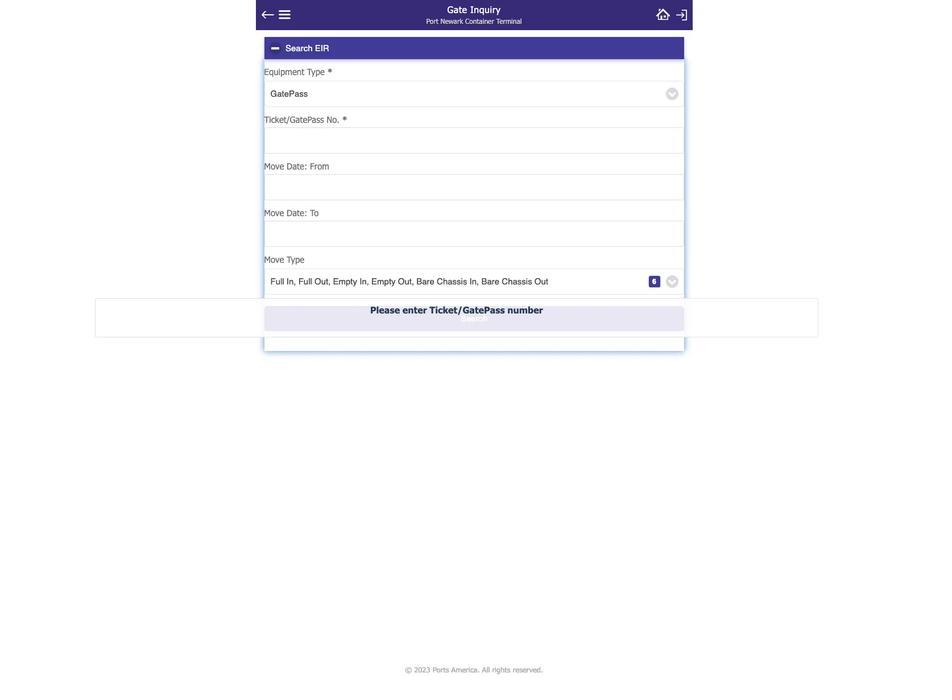 Task type: vqa. For each thing, say whether or not it's contained in the screenshot.
button.  If a terminal is not selected, users will be prompted to select one.
no



Task type: describe. For each thing, give the bounding box(es) containing it.
please enter ticket/gatepass number
[[370, 304, 543, 315]]

6
[[653, 277, 657, 286]]

type for move
[[287, 254, 304, 265]]

equipment type *
[[264, 67, 333, 77]]

date: for to
[[287, 208, 307, 218]]

ports
[[433, 665, 449, 674]]

2 empty from the left
[[372, 277, 396, 286]]

america.
[[452, 665, 480, 674]]

no.
[[327, 114, 340, 125]]

2 bare from the left
[[482, 277, 500, 286]]

1 empty from the left
[[333, 277, 357, 286]]

2 chassis from the left
[[502, 277, 532, 286]]

search eir link
[[264, 37, 684, 59]]

search
[[286, 43, 313, 53]]

gatepass
[[271, 89, 308, 98]]

move date: to
[[264, 208, 319, 218]]

type for equipment
[[307, 67, 325, 77]]

equipment
[[264, 67, 305, 77]]

enter
[[403, 304, 427, 315]]

move date: from
[[264, 161, 329, 171]]

1 out, from the left
[[315, 277, 331, 286]]

0 horizontal spatial ticket/gatepass
[[264, 114, 324, 125]]

3 in, from the left
[[470, 277, 479, 286]]

2 in, from the left
[[360, 277, 369, 286]]

search eir
[[286, 43, 329, 53]]

inquiry
[[471, 4, 501, 15]]

1 bare from the left
[[417, 277, 435, 286]]

to
[[310, 208, 319, 218]]

reserved.
[[513, 665, 543, 674]]



Task type: locate. For each thing, give the bounding box(es) containing it.
out,
[[315, 277, 331, 286], [398, 277, 414, 286]]

chassis up "please enter ticket/gatepass number"
[[437, 277, 467, 286]]

None text field
[[273, 131, 675, 150], [273, 178, 675, 197], [273, 131, 675, 150], [273, 178, 675, 197]]

bare up enter on the left of page
[[417, 277, 435, 286]]

1 vertical spatial type
[[287, 254, 304, 265]]

date: for from
[[287, 161, 307, 171]]

1 horizontal spatial in,
[[360, 277, 369, 286]]

0 horizontal spatial out,
[[315, 277, 331, 286]]

ticket/gatepass down gatepass
[[264, 114, 324, 125]]

chassis left out
[[502, 277, 532, 286]]

move down move date: to
[[264, 254, 284, 265]]

ticket/gatepass right enter on the left of page
[[430, 304, 505, 315]]

2 out, from the left
[[398, 277, 414, 286]]

1 horizontal spatial out,
[[398, 277, 414, 286]]

* for ticket/gatepass no. *
[[342, 114, 348, 125]]

bare up "please enter ticket/gatepass number"
[[482, 277, 500, 286]]

0 horizontal spatial full
[[271, 277, 284, 286]]

out
[[535, 277, 549, 286]]

0 vertical spatial ticket/gatepass
[[264, 114, 324, 125]]

in,
[[287, 277, 296, 286], [360, 277, 369, 286], [470, 277, 479, 286]]

2 move from the top
[[264, 208, 284, 218]]

1 in, from the left
[[287, 277, 296, 286]]

None button
[[264, 306, 684, 331]]

container
[[465, 17, 494, 25]]

2 horizontal spatial in,
[[470, 277, 479, 286]]

move for move type
[[264, 254, 284, 265]]

© 2023 ports america. all rights reserved. footer
[[252, 662, 696, 677]]

1 vertical spatial ticket/gatepass
[[430, 304, 505, 315]]

move left from
[[264, 161, 284, 171]]

None text field
[[273, 225, 675, 244]]

1 horizontal spatial bare
[[482, 277, 500, 286]]

1 horizontal spatial *
[[342, 114, 348, 125]]

©
[[405, 665, 412, 674]]

* right no.
[[342, 114, 348, 125]]

1 horizontal spatial ticket/gatepass
[[430, 304, 505, 315]]

1 move from the top
[[264, 161, 284, 171]]

date: left from
[[287, 161, 307, 171]]

from
[[310, 161, 329, 171]]

full in, full out, empty in, empty out, bare chassis in, bare chassis out
[[271, 277, 549, 286]]

type
[[307, 67, 325, 77], [287, 254, 304, 265]]

gate inquiry port newark container terminal
[[426, 4, 522, 25]]

2023
[[414, 665, 431, 674]]

date:
[[287, 161, 307, 171], [287, 208, 307, 218]]

1 chassis from the left
[[437, 277, 467, 286]]

0 vertical spatial date:
[[287, 161, 307, 171]]

gate
[[448, 4, 467, 15]]

move for move date: from
[[264, 161, 284, 171]]

type down eir on the top left of page
[[307, 67, 325, 77]]

2 date: from the top
[[287, 208, 307, 218]]

0 vertical spatial *
[[328, 67, 333, 77]]

eir
[[315, 43, 329, 53]]

0 horizontal spatial *
[[328, 67, 333, 77]]

all
[[482, 665, 490, 674]]

gate inquiry heading
[[387, 0, 562, 18]]

* for equipment type *
[[328, 67, 333, 77]]

© 2023 ports america. all rights reserved.
[[405, 665, 543, 674]]

0 vertical spatial type
[[307, 67, 325, 77]]

0 horizontal spatial bare
[[417, 277, 435, 286]]

rights
[[492, 665, 511, 674]]

move for move date: to
[[264, 208, 284, 218]]

1 full from the left
[[271, 277, 284, 286]]

port
[[426, 17, 439, 25]]

* down eir on the top left of page
[[328, 67, 333, 77]]

move left to on the top left of the page
[[264, 208, 284, 218]]

1 horizontal spatial empty
[[372, 277, 396, 286]]

1 horizontal spatial chassis
[[502, 277, 532, 286]]

1 horizontal spatial type
[[307, 67, 325, 77]]

bare
[[417, 277, 435, 286], [482, 277, 500, 286]]

0 horizontal spatial in,
[[287, 277, 296, 286]]

newark
[[441, 17, 463, 25]]

1 horizontal spatial full
[[299, 277, 312, 286]]

move type
[[264, 254, 304, 265]]

date: left to on the top left of the page
[[287, 208, 307, 218]]

number
[[508, 304, 543, 315]]

0 vertical spatial move
[[264, 161, 284, 171]]

please
[[370, 304, 400, 315]]

ticket/gatepass
[[264, 114, 324, 125], [430, 304, 505, 315]]

2 full from the left
[[299, 277, 312, 286]]

0 horizontal spatial chassis
[[437, 277, 467, 286]]

3 move from the top
[[264, 254, 284, 265]]

type down move date: to
[[287, 254, 304, 265]]

terminal
[[496, 17, 522, 25]]

0 horizontal spatial empty
[[333, 277, 357, 286]]

1 date: from the top
[[287, 161, 307, 171]]

*
[[328, 67, 333, 77], [342, 114, 348, 125]]

1 vertical spatial date:
[[287, 208, 307, 218]]

full
[[271, 277, 284, 286], [299, 277, 312, 286]]

ticket/gatepass no. *
[[264, 114, 348, 125]]

gate inquiry banner
[[256, 0, 693, 30]]

empty
[[333, 277, 357, 286], [372, 277, 396, 286]]

2 vertical spatial move
[[264, 254, 284, 265]]

move
[[264, 161, 284, 171], [264, 208, 284, 218], [264, 254, 284, 265]]

1 vertical spatial move
[[264, 208, 284, 218]]

chassis
[[437, 277, 467, 286], [502, 277, 532, 286]]

1 vertical spatial *
[[342, 114, 348, 125]]

0 horizontal spatial type
[[287, 254, 304, 265]]



